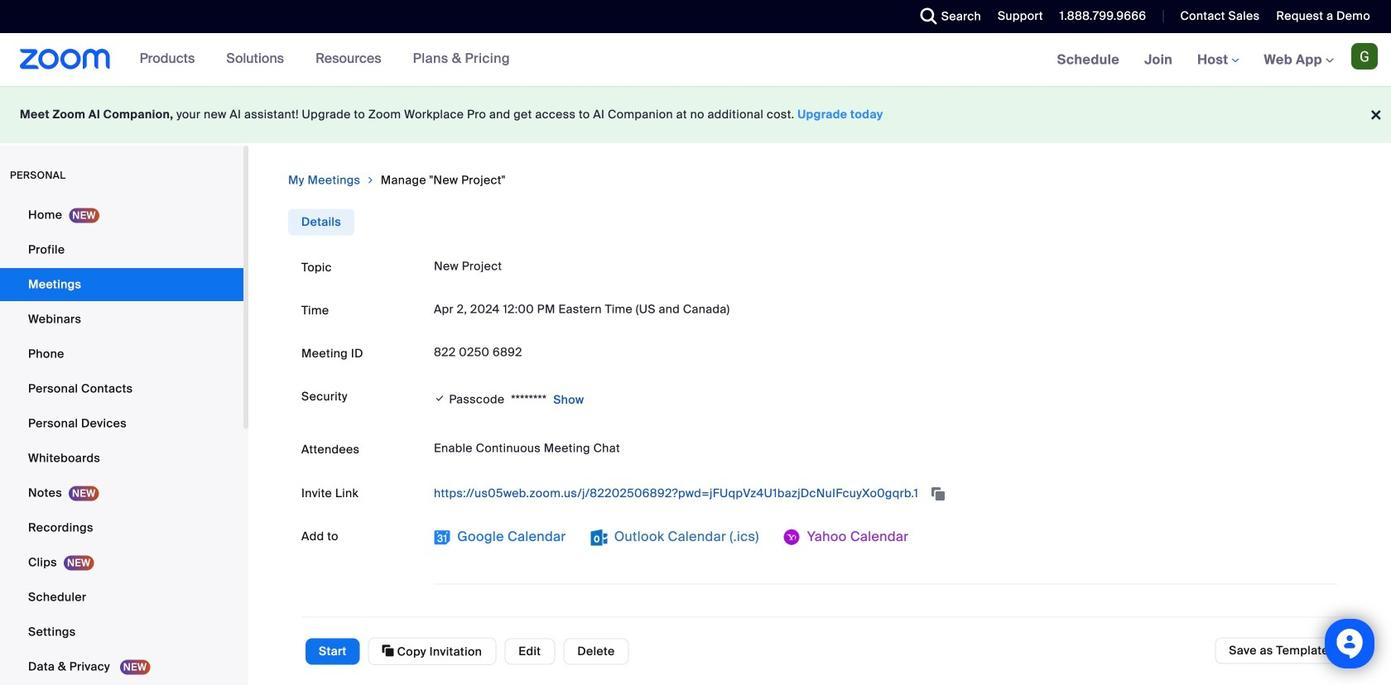 Task type: vqa. For each thing, say whether or not it's contained in the screenshot.
"who"
no



Task type: locate. For each thing, give the bounding box(es) containing it.
tab
[[288, 209, 355, 236]]

zoom logo image
[[20, 49, 111, 70]]

add to outlook calendar (.ics) image
[[591, 530, 608, 546]]

add to yahoo calendar image
[[784, 530, 801, 546]]

checked image
[[434, 390, 446, 407]]

manage new project navigation
[[288, 172, 1352, 189]]

banner
[[0, 33, 1392, 87]]

application
[[434, 481, 1339, 507]]

manage my meeting tab control tab list
[[288, 209, 355, 236]]

profile picture image
[[1352, 43, 1378, 70]]

footer
[[0, 86, 1392, 143]]

meetings navigation
[[1045, 33, 1392, 87]]



Task type: describe. For each thing, give the bounding box(es) containing it.
copy image
[[382, 644, 394, 659]]

add to google calendar image
[[434, 530, 451, 546]]

product information navigation
[[127, 33, 523, 86]]

right image
[[366, 172, 376, 189]]

personal menu menu
[[0, 199, 244, 686]]



